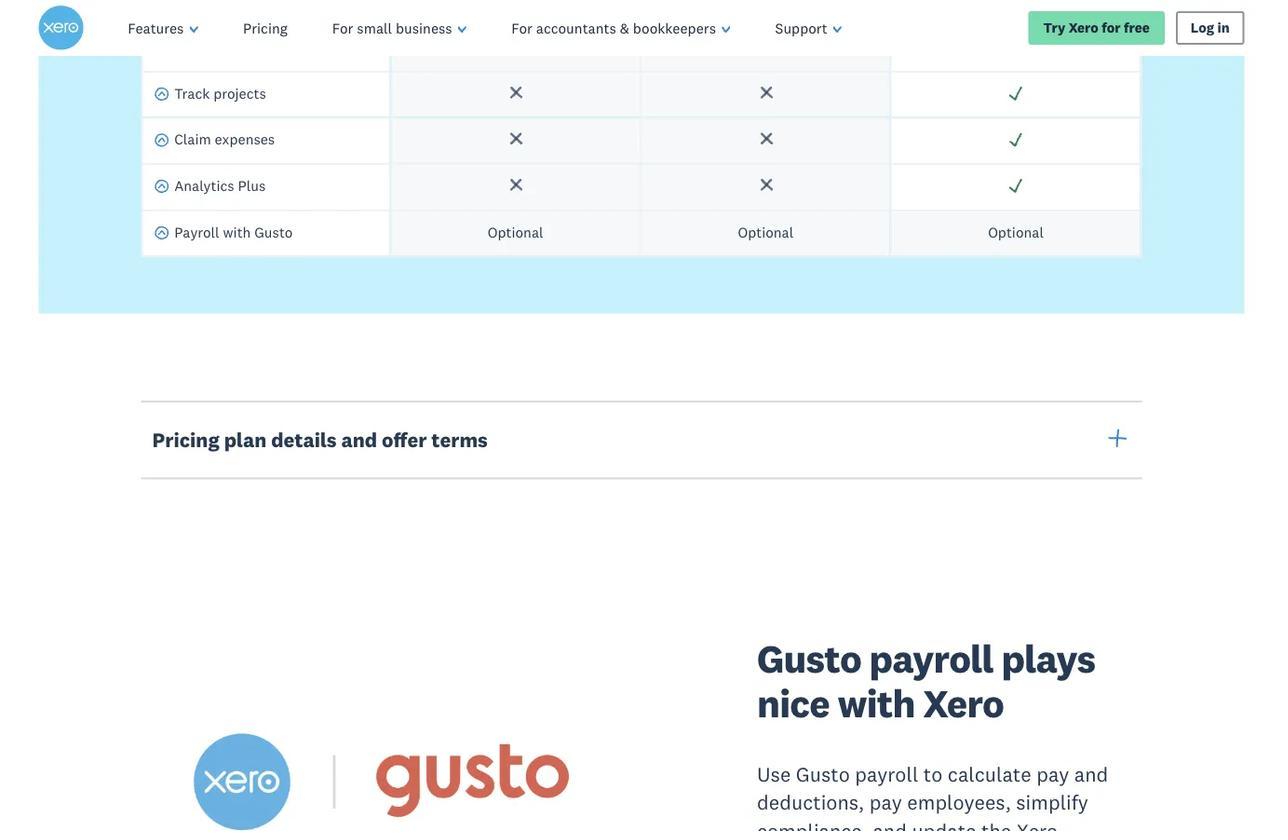 Task type: describe. For each thing, give the bounding box(es) containing it.
claim expenses button
[[154, 130, 275, 152]]

use for use gusto payroll to calculate pay and deductions, pay employees, simplify compliance, and update the xe
[[757, 761, 791, 787]]

1 optional from the left
[[488, 222, 544, 241]]

the
[[982, 818, 1012, 831]]

details
[[271, 427, 337, 453]]

2 horizontal spatial and
[[1075, 761, 1109, 787]]

included image
[[1008, 85, 1025, 101]]

gusto inside gusto payroll plays nice with xero
[[757, 634, 862, 683]]

log in link
[[1177, 11, 1245, 45]]

2 optional from the left
[[738, 222, 794, 241]]

small
[[357, 19, 392, 37]]

0 vertical spatial pay
[[1037, 761, 1070, 787]]

simplify
[[1017, 790, 1089, 815]]

claim
[[174, 130, 211, 148]]

gusto inside button
[[255, 223, 293, 241]]

pricing for pricing
[[243, 19, 288, 37]]

calculate
[[948, 761, 1032, 787]]

offer
[[382, 427, 427, 453]]

xero inside 'try xero for free' link
[[1069, 19, 1099, 36]]

projects
[[214, 84, 266, 102]]

excluded image for track projects
[[507, 85, 524, 101]]

plus
[[238, 176, 266, 194]]

try xero for free link
[[1029, 11, 1165, 45]]

for small business
[[332, 19, 453, 37]]

use multiple currencies
[[174, 38, 327, 56]]

plays
[[1002, 634, 1096, 683]]

deductions,
[[757, 790, 865, 815]]

currencies
[[260, 38, 327, 56]]

0 horizontal spatial pay
[[870, 790, 903, 815]]

track projects
[[174, 84, 266, 102]]

3 optional from the left
[[989, 222, 1044, 241]]

use for use multiple currencies
[[174, 38, 198, 56]]

pricing link
[[221, 0, 310, 56]]

for for for accountants & bookkeepers
[[512, 19, 533, 37]]

gusto payroll plays nice with xero
[[757, 634, 1096, 728]]

analytics plus button
[[154, 176, 266, 198]]

excluded image for claim expenses
[[507, 131, 524, 148]]

pricing plan details and offer terms
[[152, 427, 488, 453]]

free
[[1125, 19, 1150, 36]]

features button
[[106, 0, 221, 56]]

&
[[620, 19, 630, 37]]

update
[[913, 818, 977, 831]]

log
[[1191, 19, 1215, 36]]

use multiple currencies button
[[154, 38, 327, 60]]

included image for claim expenses
[[1008, 131, 1025, 148]]

excluded image for analytics plus
[[758, 177, 775, 194]]

compliance,
[[757, 818, 868, 831]]

for accountants & bookkeepers
[[512, 19, 716, 37]]

payroll
[[174, 223, 220, 241]]

with inside payroll with gusto button
[[223, 223, 251, 241]]

and inside 'dropdown button'
[[342, 427, 378, 453]]

included image for analytics plus
[[1008, 177, 1025, 194]]

accountants
[[536, 19, 617, 37]]



Task type: locate. For each thing, give the bounding box(es) containing it.
1 vertical spatial and
[[1075, 761, 1109, 787]]

and left offer
[[342, 427, 378, 453]]

2 vertical spatial excluded image
[[758, 177, 775, 194]]

excluded image for analytics plus
[[507, 177, 524, 194]]

track projects button
[[154, 84, 266, 106]]

nice
[[757, 679, 830, 728]]

use down features on the left top of page
[[174, 38, 198, 56]]

1 vertical spatial payroll
[[856, 761, 919, 787]]

for
[[1102, 19, 1121, 36]]

1 horizontal spatial for
[[512, 19, 533, 37]]

0 horizontal spatial with
[[223, 223, 251, 241]]

excluded image
[[507, 85, 524, 101], [507, 131, 524, 148], [758, 131, 775, 148], [507, 177, 524, 194]]

1 included image from the top
[[1008, 38, 1025, 55]]

1 vertical spatial use
[[757, 761, 791, 787]]

excluded image
[[507, 38, 524, 55], [758, 85, 775, 101], [758, 177, 775, 194]]

payroll inside the use gusto payroll to calculate pay and deductions, pay employees, simplify compliance, and update the xe
[[856, 761, 919, 787]]

xero up "calculate"
[[923, 679, 1004, 728]]

1 vertical spatial with
[[838, 679, 916, 728]]

1 vertical spatial gusto
[[757, 634, 862, 683]]

for
[[332, 19, 354, 37], [512, 19, 533, 37]]

payroll with gusto button
[[154, 222, 293, 244]]

1 vertical spatial pricing
[[152, 427, 220, 453]]

xero homepage image
[[39, 6, 83, 50]]

for accountants & bookkeepers button
[[489, 0, 753, 56]]

for left accountants
[[512, 19, 533, 37]]

use
[[174, 38, 198, 56], [757, 761, 791, 787]]

analytics plus
[[174, 176, 266, 194]]

with
[[223, 223, 251, 241], [838, 679, 916, 728]]

with inside gusto payroll plays nice with xero
[[838, 679, 916, 728]]

0 horizontal spatial pricing
[[152, 427, 220, 453]]

1 vertical spatial xero
[[923, 679, 1004, 728]]

2 vertical spatial included image
[[1008, 177, 1025, 194]]

0 vertical spatial xero
[[1069, 19, 1099, 36]]

features
[[128, 19, 184, 37]]

bookkeepers
[[633, 19, 716, 37]]

1 horizontal spatial xero
[[1069, 19, 1099, 36]]

1 horizontal spatial pricing
[[243, 19, 288, 37]]

business
[[396, 19, 453, 37]]

track
[[174, 84, 210, 102]]

1 horizontal spatial pay
[[1037, 761, 1070, 787]]

pay left the employees,
[[870, 790, 903, 815]]

for small business button
[[310, 0, 489, 56]]

terms
[[432, 427, 488, 453]]

and up simplify
[[1075, 761, 1109, 787]]

multiple
[[202, 38, 256, 56]]

gusto inside the use gusto payroll to calculate pay and deductions, pay employees, simplify compliance, and update the xe
[[796, 761, 850, 787]]

payroll
[[870, 634, 994, 683], [856, 761, 919, 787]]

and
[[342, 427, 378, 453], [1075, 761, 1109, 787], [873, 818, 907, 831]]

0 horizontal spatial xero
[[923, 679, 1004, 728]]

for for for small business
[[332, 19, 354, 37]]

1 horizontal spatial optional
[[738, 222, 794, 241]]

0 vertical spatial use
[[174, 38, 198, 56]]

2 vertical spatial and
[[873, 818, 907, 831]]

1 for from the left
[[332, 19, 354, 37]]

payroll with gusto
[[174, 223, 293, 241]]

1 vertical spatial excluded image
[[758, 85, 775, 101]]

0 horizontal spatial for
[[332, 19, 354, 37]]

0 vertical spatial and
[[342, 427, 378, 453]]

pricing left plan
[[152, 427, 220, 453]]

3 included image from the top
[[1008, 177, 1025, 194]]

use inside button
[[174, 38, 198, 56]]

pricing for pricing plan details and offer terms
[[152, 427, 220, 453]]

0 horizontal spatial and
[[342, 427, 378, 453]]

claim expenses
[[174, 130, 275, 148]]

pay up simplify
[[1037, 761, 1070, 787]]

included image
[[1008, 38, 1025, 55], [1008, 131, 1025, 148], [1008, 177, 1025, 194]]

2 horizontal spatial optional
[[989, 222, 1044, 241]]

1 vertical spatial included image
[[1008, 131, 1025, 148]]

1 horizontal spatial with
[[838, 679, 916, 728]]

pricing plan details and offer terms button
[[141, 401, 1143, 480]]

with right nice
[[838, 679, 916, 728]]

pay
[[1037, 761, 1070, 787], [870, 790, 903, 815]]

try
[[1044, 19, 1066, 36]]

support
[[776, 19, 828, 37]]

for left small
[[332, 19, 354, 37]]

for inside for accountants & bookkeepers dropdown button
[[512, 19, 533, 37]]

expenses
[[215, 130, 275, 148]]

with right payroll
[[223, 223, 251, 241]]

for inside for small business dropdown button
[[332, 19, 354, 37]]

xero left for at the top right of the page
[[1069, 19, 1099, 36]]

1 horizontal spatial and
[[873, 818, 907, 831]]

xero inside gusto payroll plays nice with xero
[[923, 679, 1004, 728]]

pricing inside 'dropdown button'
[[152, 427, 220, 453]]

to
[[924, 761, 943, 787]]

0 vertical spatial included image
[[1008, 38, 1025, 55]]

0 horizontal spatial use
[[174, 38, 198, 56]]

1 horizontal spatial use
[[757, 761, 791, 787]]

xero
[[1069, 19, 1099, 36], [923, 679, 1004, 728]]

gusto
[[255, 223, 293, 241], [757, 634, 862, 683], [796, 761, 850, 787]]

plan
[[224, 427, 267, 453]]

analytics
[[174, 176, 234, 194]]

in
[[1218, 19, 1230, 36]]

1 vertical spatial pay
[[870, 790, 903, 815]]

xero and gusto brands image
[[141, 662, 629, 831]]

try xero for free
[[1044, 19, 1150, 36]]

2 vertical spatial gusto
[[796, 761, 850, 787]]

pricing up use multiple currencies in the top of the page
[[243, 19, 288, 37]]

payroll inside gusto payroll plays nice with xero
[[870, 634, 994, 683]]

0 vertical spatial excluded image
[[507, 38, 524, 55]]

0 horizontal spatial optional
[[488, 222, 544, 241]]

use up deductions,
[[757, 761, 791, 787]]

pricing
[[243, 19, 288, 37], [152, 427, 220, 453]]

use inside the use gusto payroll to calculate pay and deductions, pay employees, simplify compliance, and update the xe
[[757, 761, 791, 787]]

included image for use multiple currencies
[[1008, 38, 1025, 55]]

0 vertical spatial payroll
[[870, 634, 994, 683]]

excluded image for track projects
[[758, 85, 775, 101]]

employees,
[[908, 790, 1012, 815]]

0 vertical spatial gusto
[[255, 223, 293, 241]]

0 vertical spatial pricing
[[243, 19, 288, 37]]

2 included image from the top
[[1008, 131, 1025, 148]]

use gusto payroll to calculate pay and deductions, pay employees, simplify compliance, and update the xe
[[757, 761, 1109, 831]]

optional
[[488, 222, 544, 241], [738, 222, 794, 241], [989, 222, 1044, 241]]

2 for from the left
[[512, 19, 533, 37]]

support button
[[753, 0, 865, 56]]

and left update
[[873, 818, 907, 831]]

log in
[[1191, 19, 1230, 36]]

0 vertical spatial with
[[223, 223, 251, 241]]



Task type: vqa. For each thing, say whether or not it's contained in the screenshot.
3.95 at the bottom left of page
no



